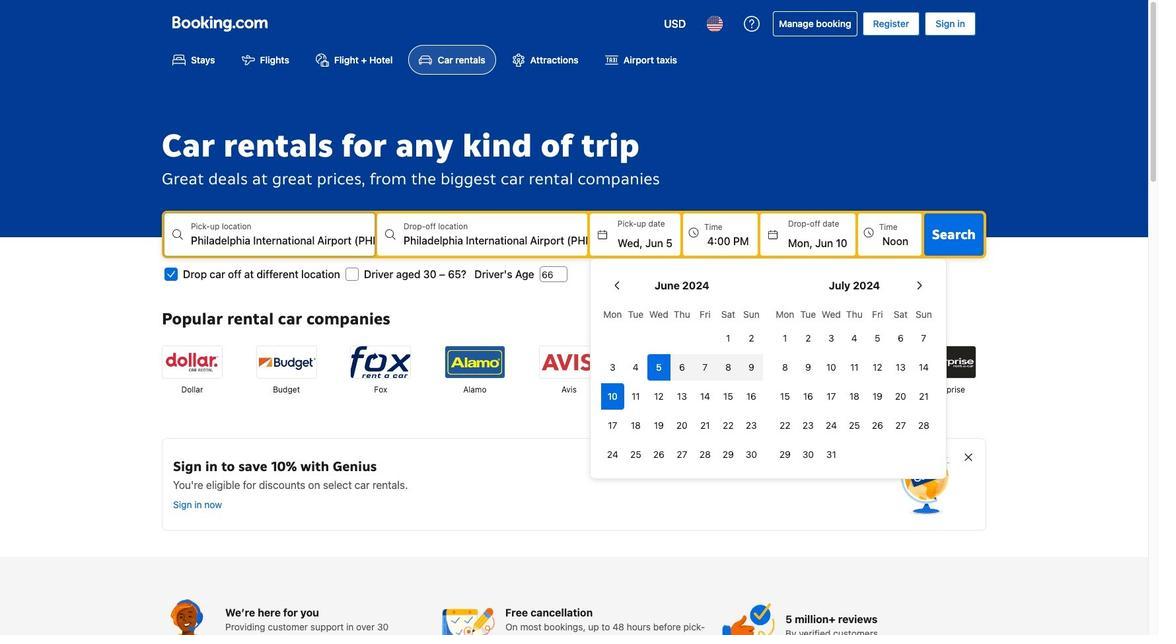 Task type: vqa. For each thing, say whether or not it's contained in the screenshot.
6 July 2024 checkbox on the right bottom of the page
yes



Task type: locate. For each thing, give the bounding box(es) containing it.
13 June 2024 checkbox
[[671, 384, 694, 410]]

6 July 2024 checkbox
[[890, 325, 913, 352]]

0 horizontal spatial grid
[[601, 302, 763, 468]]

7 July 2024 checkbox
[[913, 325, 936, 352]]

1 horizontal spatial grid
[[774, 302, 936, 468]]

30 July 2024 checkbox
[[797, 442, 820, 468]]

4 July 2024 checkbox
[[843, 325, 867, 352]]

25 June 2024 checkbox
[[625, 442, 648, 468]]

23 July 2024 checkbox
[[797, 413, 820, 439]]

4 June 2024 checkbox
[[625, 355, 648, 381]]

24 June 2024 checkbox
[[601, 442, 625, 468]]

None number field
[[540, 267, 568, 282]]

16 July 2024 checkbox
[[797, 384, 820, 410]]

dollar logo image
[[163, 347, 222, 378]]

cell
[[648, 352, 671, 381], [671, 352, 694, 381], [694, 352, 717, 381], [717, 352, 740, 381], [740, 352, 763, 381], [601, 381, 625, 410]]

3 July 2024 checkbox
[[820, 325, 843, 352]]

14 June 2024 checkbox
[[694, 384, 717, 410]]

12 June 2024 checkbox
[[648, 384, 671, 410]]

17 June 2024 checkbox
[[601, 413, 625, 439]]

9 June 2024 checkbox
[[740, 355, 763, 381]]

28 July 2024 checkbox
[[913, 413, 936, 439]]

26 July 2024 checkbox
[[867, 413, 890, 439]]

20 July 2024 checkbox
[[890, 384, 913, 410]]

8 June 2024 checkbox
[[717, 355, 740, 381]]

1 July 2024 checkbox
[[774, 325, 797, 352]]

1 grid from the left
[[601, 302, 763, 468]]

26 June 2024 checkbox
[[648, 442, 671, 468]]

17 July 2024 checkbox
[[820, 384, 843, 410]]

alamo logo image
[[445, 347, 505, 378]]

grid
[[601, 302, 763, 468], [774, 302, 936, 468]]

10 July 2024 checkbox
[[820, 355, 843, 381]]

10 June 2024 checkbox
[[601, 384, 625, 410]]

21 July 2024 checkbox
[[913, 384, 936, 410]]

23 June 2024 checkbox
[[740, 413, 763, 439]]

11 July 2024 checkbox
[[843, 355, 867, 381]]

free cancellation image
[[442, 600, 495, 635]]

booking.com online hotel reservations image
[[173, 16, 268, 32]]

16 June 2024 checkbox
[[740, 384, 763, 410]]

14 July 2024 checkbox
[[913, 355, 936, 381]]

27 July 2024 checkbox
[[890, 413, 913, 439]]

18 July 2024 checkbox
[[843, 384, 867, 410]]

31 July 2024 checkbox
[[820, 442, 843, 468]]



Task type: describe. For each thing, give the bounding box(es) containing it.
27 June 2024 checkbox
[[671, 442, 694, 468]]

28 June 2024 checkbox
[[694, 442, 717, 468]]

6 June 2024 checkbox
[[671, 355, 694, 381]]

Drop-off location field
[[404, 233, 588, 249]]

2 grid from the left
[[774, 302, 936, 468]]

8 July 2024 checkbox
[[774, 355, 797, 381]]

3 June 2024 checkbox
[[601, 355, 625, 381]]

11 June 2024 checkbox
[[625, 384, 648, 410]]

29 July 2024 checkbox
[[774, 442, 797, 468]]

sixt logo image
[[634, 347, 693, 378]]

budget logo image
[[257, 347, 316, 378]]

thrifty logo image
[[728, 347, 788, 378]]

5 June 2024 checkbox
[[648, 355, 671, 381]]

22 July 2024 checkbox
[[774, 413, 797, 439]]

2 June 2024 checkbox
[[740, 325, 763, 352]]

15 July 2024 checkbox
[[774, 384, 797, 410]]

29 June 2024 checkbox
[[717, 442, 740, 468]]

19 July 2024 checkbox
[[867, 384, 890, 410]]

1 June 2024 checkbox
[[717, 325, 740, 352]]

enterprise logo image
[[917, 347, 976, 378]]

5 million+ reviews image
[[722, 600, 775, 635]]

5 July 2024 checkbox
[[867, 325, 890, 352]]

9 July 2024 checkbox
[[797, 355, 820, 381]]

2 July 2024 checkbox
[[797, 325, 820, 352]]

fox logo image
[[351, 347, 411, 378]]

20 June 2024 checkbox
[[671, 413, 694, 439]]

22 June 2024 checkbox
[[717, 413, 740, 439]]

7 June 2024 checkbox
[[694, 355, 717, 381]]

we're here for you image
[[162, 600, 215, 635]]

24 July 2024 checkbox
[[820, 413, 843, 439]]

15 June 2024 checkbox
[[717, 384, 740, 410]]

avis logo image
[[540, 347, 599, 378]]

19 June 2024 checkbox
[[648, 413, 671, 439]]

25 July 2024 checkbox
[[843, 413, 867, 439]]

13 July 2024 checkbox
[[890, 355, 913, 381]]

30 June 2024 checkbox
[[740, 442, 763, 468]]

21 June 2024 checkbox
[[694, 413, 717, 439]]

hertz pp domestic logo image
[[827, 347, 887, 378]]

12 July 2024 checkbox
[[867, 355, 890, 381]]

18 June 2024 checkbox
[[625, 413, 648, 439]]

Pick-up location field
[[191, 233, 375, 249]]



